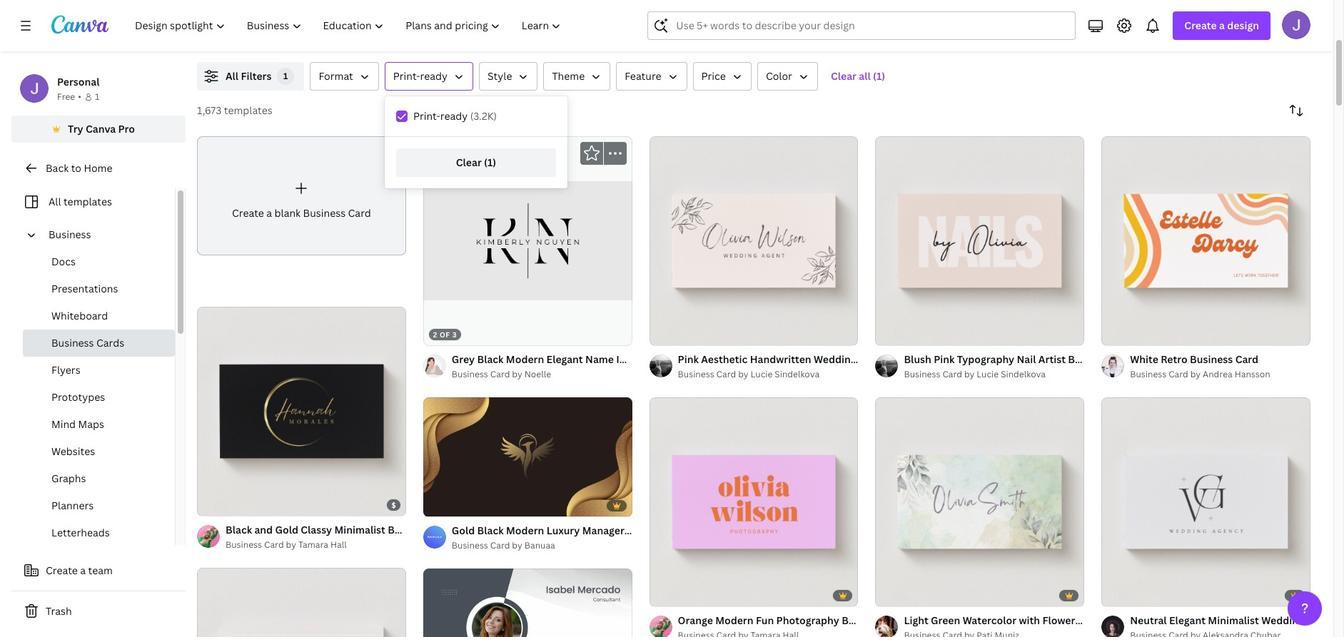 Task type: vqa. For each thing, say whether or not it's contained in the screenshot.
2 of 3 link
yes



Task type: describe. For each thing, give the bounding box(es) containing it.
1 of 3 link for blush pink typography nail artist business card
[[875, 136, 1085, 345]]

by inside the white retro business card business card by andrea hansson
[[1191, 368, 1201, 380]]

business down monogram
[[678, 368, 714, 380]]

initials
[[616, 353, 649, 366]]

customer
[[1022, 29, 1070, 43]]

blush pink typography nail artist business card link
[[904, 352, 1137, 367]]

3 for orange modern fun photography business card
[[678, 590, 683, 600]]

black and gold classy minimalist business card image
[[197, 307, 406, 516]]

all for all templates
[[49, 195, 61, 208]]

letterheads
[[51, 526, 110, 540]]

and for black and gold classy minimalist business card business card by tamara hall
[[254, 523, 273, 537]]

print- for print-ready
[[393, 69, 420, 83]]

sindelkova for typography
[[1001, 368, 1046, 380]]

by inside gold black modern luxury manager area business card business card by banuaa
[[512, 539, 522, 552]]

a for team
[[80, 564, 86, 578]]

templates for 1,673 templates
[[224, 104, 273, 117]]

mind
[[51, 418, 76, 431]]

personal
[[57, 75, 100, 89]]

websites
[[51, 445, 95, 458]]

1 inside "1 filter options selected" element
[[283, 70, 288, 82]]

free •
[[57, 91, 81, 103]]

docs
[[51, 255, 76, 268]]

classy
[[301, 523, 332, 537]]

business card by noelle link
[[452, 367, 632, 382]]

whiteboard link
[[23, 303, 175, 330]]

lucie for handwritten
[[751, 368, 773, 380]]

by inside blush pink typography nail artist business card business card by lucie sindelkova
[[964, 368, 975, 380]]

trash link
[[11, 598, 186, 626]]

back
[[46, 161, 69, 175]]

theme button
[[544, 62, 611, 91]]

business right artist
[[1068, 353, 1111, 366]]

white retro business card link
[[1130, 352, 1270, 368]]

lucie for typography
[[977, 368, 999, 380]]

eco-
[[567, 29, 588, 43]]

whiteboard
[[51, 309, 108, 323]]

graphs
[[51, 472, 86, 485]]

of for grey
[[440, 330, 450, 340]]

elegant inside "link"
[[1169, 614, 1206, 627]]

business card by lucie sindelkova link for typography
[[904, 367, 1085, 382]]

clear (1)
[[456, 156, 496, 169]]

photography
[[776, 614, 839, 627]]

business down grey on the bottom of page
[[452, 368, 488, 380]]

ready for print-ready (3.2k)
[[440, 109, 468, 123]]

free
[[57, 91, 75, 103]]

1 of 3 link for orange modern fun photography business card
[[649, 397, 858, 607]]

nail
[[1017, 353, 1036, 366]]

and for fast and free standard shipping
[[824, 29, 842, 43]]

neutral
[[1130, 614, 1167, 627]]

back to home
[[46, 161, 112, 175]]

happiness
[[1073, 29, 1122, 43]]

websites link
[[23, 438, 175, 465]]

white retro business card business card by andrea hansson
[[1130, 353, 1270, 380]]

back to home link
[[11, 154, 186, 183]]

business up docs
[[49, 228, 91, 241]]

3 for light green watercolor with flowers business card
[[904, 590, 909, 600]]

1 of 2
[[433, 500, 457, 510]]

3 for pink aesthetic handwritten wedding agent business card
[[678, 329, 683, 339]]

style
[[488, 69, 512, 83]]

business cards
[[51, 336, 124, 350]]

prints
[[704, 29, 732, 43]]

1 of 3 for light green watercolor with flowers business card
[[885, 590, 909, 600]]

try canva pro
[[68, 122, 135, 136]]

1 of 3 for white retro business card
[[1112, 329, 1135, 339]]

artist
[[1039, 353, 1066, 366]]

modern for elegant
[[506, 353, 544, 366]]

neutral elegant minimalist wedding agency  business card image
[[1102, 397, 1311, 607]]

orange modern fun photography business card
[[678, 614, 910, 627]]

grey black modern elegant name initials monogram business card image
[[423, 181, 632, 301]]

prototypes link
[[23, 384, 175, 411]]

business card by banuaa link
[[452, 539, 632, 553]]

1 of 3 link for pink aesthetic handwritten wedding agent business card
[[649, 136, 858, 345]]

light green watercolor with flowers business card image
[[875, 397, 1085, 607]]

team
[[88, 564, 113, 578]]

graphs link
[[23, 465, 175, 493]]

gold inside black and gold classy minimalist business card business card by tamara hall
[[275, 523, 298, 537]]

3 for white retro business card
[[1131, 329, 1135, 339]]

all templates link
[[20, 188, 166, 216]]

grey
[[452, 353, 475, 366]]

area
[[627, 524, 649, 537]]

white
[[1130, 353, 1159, 366]]

hansson
[[1235, 368, 1270, 380]]

by inside black and gold classy minimalist business card business card by tamara hall
[[286, 539, 296, 551]]

2 of 3
[[433, 330, 457, 340]]

format
[[319, 69, 353, 83]]

ready for print-ready
[[420, 69, 448, 83]]

1 for pink aesthetic handwritten wedding agent business card
[[659, 329, 664, 339]]

black for gold
[[477, 524, 504, 537]]

conscious,
[[588, 29, 640, 43]]

theme
[[552, 69, 585, 83]]

Sort by button
[[1282, 96, 1311, 125]]

light green watercolor with flowers business card link
[[904, 613, 1151, 629]]

grey black modern elegant name initials monogram business card link
[[452, 352, 775, 367]]

top level navigation element
[[126, 11, 574, 40]]

black and gold classy minimalist business card business card by tamara hall
[[226, 523, 456, 551]]

business card by andrea hansson link
[[1130, 368, 1270, 382]]

templates for all templates
[[63, 195, 112, 208]]

clear for clear all (1)
[[831, 69, 857, 83]]

to for back
[[71, 161, 81, 175]]

of for gold
[[439, 500, 450, 510]]

with
[[1019, 614, 1040, 627]]

create a blank business card element
[[197, 136, 406, 256]]

of for pink
[[666, 329, 676, 339]]

price button
[[693, 62, 752, 91]]

2 inside 'link'
[[452, 500, 457, 510]]

modern for luxury
[[506, 524, 544, 537]]

minimalist inside "link"
[[1208, 614, 1259, 627]]

1 filter options selected element
[[277, 68, 294, 85]]

1 of 3 link for black and gold classy minimalist business card
[[197, 307, 406, 516]]

black inside black and gold classy minimalist business card business card by tamara hall
[[226, 523, 252, 537]]

jacob simon image
[[1282, 11, 1311, 39]]

1 for blush pink typography nail artist business card
[[885, 329, 890, 339]]

hall
[[331, 539, 347, 551]]

noelle
[[524, 368, 551, 380]]

orange modern fun photography business card link
[[678, 613, 910, 629]]

blush
[[904, 353, 931, 366]]

1 of 3 link for neutral elegant minimalist wedding agency 
[[1102, 397, 1311, 607]]

canva
[[86, 122, 116, 136]]

business link
[[43, 221, 166, 248]]

business down blush
[[904, 368, 940, 380]]

clear for clear (1)
[[456, 156, 482, 169]]

price
[[701, 69, 726, 83]]

1 of 3 for neutral elegant minimalist wedding agency 
[[1112, 590, 1135, 600]]

business right 'flowers'
[[1083, 614, 1126, 627]]

1,673 templates
[[197, 104, 273, 117]]

create a design button
[[1173, 11, 1271, 40]]



Task type: locate. For each thing, give the bounding box(es) containing it.
0 horizontal spatial create
[[46, 564, 78, 578]]

1 vertical spatial minimalist
[[1208, 614, 1259, 627]]

2 vertical spatial create
[[46, 564, 78, 578]]

0 horizontal spatial and
[[254, 523, 273, 537]]

clear down print-ready (3.2k)
[[456, 156, 482, 169]]

(1) down (3.2k)
[[484, 156, 496, 169]]

wedding for agency
[[1262, 614, 1304, 627]]

clear left all on the top of the page
[[831, 69, 857, 83]]

fast and free standard shipping
[[801, 29, 954, 43]]

prototypes
[[51, 390, 105, 404]]

1 of 3
[[659, 329, 683, 339], [885, 329, 909, 339], [1112, 329, 1135, 339], [207, 500, 231, 510], [659, 590, 683, 600], [885, 590, 909, 600], [1112, 590, 1135, 600]]

1 for gold black modern luxury manager area business card
[[433, 500, 437, 510]]

format button
[[310, 62, 379, 91]]

print-ready (3.2k)
[[413, 109, 497, 123]]

0 vertical spatial to
[[382, 29, 392, 43]]

clear inside clear all (1) button
[[831, 69, 857, 83]]

1 horizontal spatial business card by lucie sindelkova link
[[904, 367, 1085, 382]]

sindelkova
[[775, 368, 820, 380], [1001, 368, 1046, 380]]

2 horizontal spatial and
[[824, 29, 842, 43]]

print- inside button
[[393, 69, 420, 83]]

print- for print-ready (3.2k)
[[413, 109, 440, 123]]

gray and white elegant consultant rounded business card landscape image
[[423, 568, 632, 637]]

0 horizontal spatial elegant
[[547, 353, 583, 366]]

0 horizontal spatial to
[[71, 161, 81, 175]]

beige modern business card image
[[197, 568, 406, 637]]

templates down all filters
[[224, 104, 273, 117]]

modern inside "link"
[[715, 614, 754, 627]]

1 sindelkova from the left
[[775, 368, 820, 380]]

pink aesthetic handwritten wedding agent business card link
[[678, 352, 958, 367]]

1 of 3 link
[[649, 136, 858, 345], [875, 136, 1085, 345], [1102, 136, 1311, 345], [197, 307, 406, 516], [649, 397, 858, 607], [875, 397, 1085, 607], [1102, 397, 1311, 607]]

black for grey
[[477, 353, 504, 366]]

wedding inside pink aesthetic handwritten wedding agent business card business card by lucie sindelkova
[[814, 353, 856, 366]]

1 of 3 for blush pink typography nail artist business card
[[885, 329, 909, 339]]

business card by lucie sindelkova link
[[678, 367, 858, 382], [904, 367, 1085, 382]]

by inside grey black modern elegant name initials monogram business card business card by noelle
[[512, 368, 522, 380]]

0 horizontal spatial clear
[[456, 156, 482, 169]]

a for blank
[[266, 206, 272, 220]]

2 gold from the left
[[452, 524, 475, 537]]

eco-conscious, high-quality prints
[[567, 29, 732, 43]]

0 vertical spatial ready
[[420, 69, 448, 83]]

monogram
[[652, 353, 704, 366]]

all down back
[[49, 195, 61, 208]]

0 vertical spatial print-
[[393, 69, 420, 83]]

3 for neutral elegant minimalist wedding agency 
[[1131, 590, 1135, 600]]

0 horizontal spatial lucie
[[751, 368, 773, 380]]

1 horizontal spatial all
[[226, 69, 238, 83]]

(1) right all on the top of the page
[[873, 69, 885, 83]]

0 vertical spatial a
[[1219, 19, 1225, 32]]

print- down print-ready button
[[413, 109, 440, 123]]

0 horizontal spatial 2
[[433, 330, 438, 340]]

0 horizontal spatial wedding
[[814, 353, 856, 366]]

all
[[859, 69, 871, 83]]

$
[[391, 501, 396, 510]]

of for blush
[[892, 329, 902, 339]]

1 vertical spatial modern
[[506, 524, 544, 537]]

1 lucie from the left
[[751, 368, 773, 380]]

1 business card by lucie sindelkova link from the left
[[678, 367, 858, 382]]

guarantee
[[1125, 29, 1174, 43]]

0 horizontal spatial pink
[[678, 353, 699, 366]]

style button
[[479, 62, 538, 91]]

0 horizontal spatial (1)
[[484, 156, 496, 169]]

feature button
[[616, 62, 687, 91]]

cards
[[96, 336, 124, 350]]

and left free on the right of page
[[824, 29, 842, 43]]

fun
[[756, 614, 774, 627]]

3 for blush pink typography nail artist business card
[[904, 329, 909, 339]]

and left classy
[[254, 523, 273, 537]]

grey black modern elegant name initials monogram business card business card by noelle
[[452, 353, 775, 380]]

1 vertical spatial wedding
[[1262, 614, 1304, 627]]

print-ready button
[[385, 62, 473, 91]]

1 vertical spatial all
[[49, 195, 61, 208]]

by down white retro business card link on the bottom right
[[1191, 368, 1201, 380]]

modern left fun
[[715, 614, 754, 627]]

try
[[68, 122, 83, 136]]

1 of 3 link for white retro business card
[[1102, 136, 1311, 345]]

wedding left agent
[[814, 353, 856, 366]]

gold down '1 of 2'
[[452, 524, 475, 537]]

1 for neutral elegant minimalist wedding agency 
[[1112, 590, 1116, 600]]

lucie down typography
[[977, 368, 999, 380]]

create for create a blank business card
[[232, 206, 264, 220]]

1 for orange modern fun photography business card
[[659, 590, 664, 600]]

1 horizontal spatial gold
[[452, 524, 475, 537]]

to right back
[[71, 161, 81, 175]]

all for all filters
[[226, 69, 238, 83]]

modern inside gold black modern luxury manager area business card business card by banuaa
[[506, 524, 544, 537]]

1 horizontal spatial minimalist
[[1208, 614, 1259, 627]]

1 horizontal spatial elegant
[[1169, 614, 1206, 627]]

1 horizontal spatial wedding
[[1262, 614, 1304, 627]]

blush pink typography nail artist business card image
[[875, 136, 1085, 345]]

1 inside 1 of 2 'link'
[[433, 500, 437, 510]]

wedding for agent
[[814, 353, 856, 366]]

0 horizontal spatial minimalist
[[334, 523, 385, 537]]

planners
[[51, 499, 94, 513]]

business card by lucie sindelkova link down typography
[[904, 367, 1085, 382]]

wedding
[[814, 353, 856, 366], [1262, 614, 1304, 627]]

a left design
[[1219, 19, 1225, 32]]

pink left aesthetic
[[678, 353, 699, 366]]

2 horizontal spatial create
[[1185, 19, 1217, 32]]

gold inside gold black modern luxury manager area business card business card by banuaa
[[452, 524, 475, 537]]

wedding left agency
[[1262, 614, 1304, 627]]

lucie down handwritten
[[751, 368, 773, 380]]

create left team
[[46, 564, 78, 578]]

sindelkova down blush pink typography nail artist business card "link"
[[1001, 368, 1046, 380]]

3 for black and gold classy minimalist business card
[[226, 500, 231, 510]]

0 vertical spatial clear
[[831, 69, 857, 83]]

1 horizontal spatial create
[[232, 206, 264, 220]]

manager
[[582, 524, 625, 537]]

light
[[904, 614, 929, 627]]

by
[[512, 368, 522, 380], [738, 368, 749, 380], [964, 368, 975, 380], [1191, 368, 1201, 380], [286, 539, 296, 551], [512, 539, 522, 552]]

all
[[226, 69, 238, 83], [49, 195, 61, 208]]

1 vertical spatial ready
[[440, 109, 468, 123]]

0 vertical spatial create
[[1185, 19, 1217, 32]]

banuaa
[[524, 539, 555, 552]]

1 gold from the left
[[275, 523, 298, 537]]

minimalist inside black and gold classy minimalist business card business card by tamara hall
[[334, 523, 385, 537]]

andrea
[[1203, 368, 1233, 380]]

1
[[283, 70, 288, 82], [95, 91, 99, 103], [659, 329, 664, 339], [885, 329, 890, 339], [1112, 329, 1116, 339], [207, 500, 211, 510], [433, 500, 437, 510], [659, 590, 664, 600], [885, 590, 890, 600], [1112, 590, 1116, 600]]

business down '1 of 2'
[[452, 539, 488, 552]]

1 horizontal spatial clear
[[831, 69, 857, 83]]

try canva pro button
[[11, 116, 186, 143]]

to right 'easy'
[[382, 29, 392, 43]]

1 vertical spatial create
[[232, 206, 264, 220]]

card inside "link"
[[887, 614, 910, 627]]

elegant up "business card by noelle" link
[[547, 353, 583, 366]]

modern
[[506, 353, 544, 366], [506, 524, 544, 537], [715, 614, 754, 627]]

lucie inside blush pink typography nail artist business card business card by lucie sindelkova
[[977, 368, 999, 380]]

by left banuaa on the left
[[512, 539, 522, 552]]

to for easy
[[382, 29, 392, 43]]

sindelkova inside pink aesthetic handwritten wedding agent business card business card by lucie sindelkova
[[775, 368, 820, 380]]

1 for white retro business card
[[1112, 329, 1116, 339]]

fast
[[801, 29, 821, 43]]

color
[[766, 69, 792, 83]]

2 sindelkova from the left
[[1001, 368, 1046, 380]]

create
[[1185, 19, 1217, 32], [232, 206, 264, 220], [46, 564, 78, 578]]

pink aesthetic handwritten wedding agent business card image
[[649, 136, 858, 345]]

high-
[[642, 29, 667, 43]]

create a design
[[1185, 19, 1259, 32]]

a inside dropdown button
[[1219, 19, 1225, 32]]

elegant right neutral
[[1169, 614, 1206, 627]]

2 business card by lucie sindelkova link from the left
[[904, 367, 1085, 382]]

1 vertical spatial a
[[266, 206, 272, 220]]

2 vertical spatial modern
[[715, 614, 754, 627]]

agent
[[859, 353, 887, 366]]

0 vertical spatial wedding
[[814, 353, 856, 366]]

typography
[[957, 353, 1015, 366]]

business card by lucie sindelkova link for handwritten
[[678, 367, 858, 382]]

ready
[[420, 69, 448, 83], [440, 109, 468, 123]]

0 vertical spatial (1)
[[873, 69, 885, 83]]

business left tamara
[[226, 539, 262, 551]]

all filters
[[226, 69, 272, 83]]

templates down back to home
[[63, 195, 112, 208]]

print- down create at the top of the page
[[393, 69, 420, 83]]

1 vertical spatial clear
[[456, 156, 482, 169]]

0 vertical spatial 2
[[433, 330, 438, 340]]

create left blank
[[232, 206, 264, 220]]

1 of 3 for black and gold classy minimalist business card
[[207, 500, 231, 510]]

0 horizontal spatial all
[[49, 195, 61, 208]]

modern inside grey black modern elegant name initials monogram business card business card by noelle
[[506, 353, 544, 366]]

3
[[678, 329, 683, 339], [904, 329, 909, 339], [1131, 329, 1135, 339], [452, 330, 457, 340], [226, 500, 231, 510], [678, 590, 683, 600], [904, 590, 909, 600], [1131, 590, 1135, 600]]

docs link
[[23, 248, 175, 276]]

modern up "noelle"
[[506, 353, 544, 366]]

gold black modern luxury manager area business card image
[[423, 397, 632, 517]]

1,673
[[197, 104, 222, 117]]

elegant
[[547, 353, 583, 366], [1169, 614, 1206, 627]]

by inside pink aesthetic handwritten wedding agent business card business card by lucie sindelkova
[[738, 368, 749, 380]]

ready inside button
[[420, 69, 448, 83]]

None search field
[[648, 11, 1076, 40]]

0 horizontal spatial templates
[[63, 195, 112, 208]]

of for black
[[213, 500, 224, 510]]

and
[[428, 29, 446, 43], [824, 29, 842, 43], [254, 523, 273, 537]]

sindelkova down handwritten
[[775, 368, 820, 380]]

1 of 2 link
[[423, 397, 632, 517]]

1 for black and gold classy minimalist business card
[[207, 500, 211, 510]]

create a blank business card
[[232, 206, 371, 220]]

pink right blush
[[934, 353, 955, 366]]

templates inside all templates link
[[63, 195, 112, 208]]

black
[[477, 353, 504, 366], [226, 523, 252, 537], [477, 524, 504, 537]]

0 vertical spatial minimalist
[[334, 523, 385, 537]]

green
[[931, 614, 960, 627]]

clear all (1) button
[[824, 62, 892, 91]]

0 horizontal spatial a
[[80, 564, 86, 578]]

elegant inside grey black modern elegant name initials monogram business card business card by noelle
[[547, 353, 583, 366]]

of inside 'link'
[[439, 500, 450, 510]]

a left team
[[80, 564, 86, 578]]

1 horizontal spatial and
[[428, 29, 446, 43]]

filters
[[241, 69, 272, 83]]

gold left classy
[[275, 523, 298, 537]]

ready left (3.2k)
[[440, 109, 468, 123]]

orange modern fun photography business card image
[[649, 397, 858, 607]]

standard
[[866, 29, 910, 43]]

luxury
[[547, 524, 580, 537]]

1 horizontal spatial a
[[266, 206, 272, 220]]

lucie inside pink aesthetic handwritten wedding agent business card business card by lucie sindelkova
[[751, 368, 773, 380]]

1 of 3 for orange modern fun photography business card
[[659, 590, 683, 600]]

1 of 3 link for light green watercolor with flowers business card
[[875, 397, 1085, 607]]

2 horizontal spatial a
[[1219, 19, 1225, 32]]

business left light
[[842, 614, 885, 627]]

a for design
[[1219, 19, 1225, 32]]

0 vertical spatial modern
[[506, 353, 544, 366]]

0 vertical spatial templates
[[224, 104, 273, 117]]

print-ready
[[393, 69, 448, 83]]

0 horizontal spatial sindelkova
[[775, 368, 820, 380]]

white retro business card image
[[1102, 136, 1311, 345]]

presentations link
[[23, 276, 175, 303]]

gold black modern luxury manager area business card link
[[452, 523, 720, 539]]

neutral elegant minimalist wedding agency link
[[1130, 613, 1344, 629]]

business right monogram
[[706, 353, 749, 366]]

business inside "link"
[[842, 614, 885, 627]]

0 vertical spatial all
[[226, 69, 238, 83]]

all templates
[[49, 195, 112, 208]]

0 horizontal spatial gold
[[275, 523, 298, 537]]

1 horizontal spatial to
[[382, 29, 392, 43]]

1 horizontal spatial lucie
[[977, 368, 999, 380]]

3 for grey black modern elegant name initials monogram business card
[[452, 330, 457, 340]]

planners link
[[23, 493, 175, 520]]

2 vertical spatial a
[[80, 564, 86, 578]]

card
[[348, 206, 371, 220], [752, 353, 775, 366], [935, 353, 958, 366], [1114, 353, 1137, 366], [1235, 353, 1259, 366], [490, 368, 510, 380], [716, 368, 736, 380], [943, 368, 962, 380], [1169, 368, 1188, 380], [433, 523, 456, 537], [697, 524, 720, 537], [264, 539, 284, 551], [490, 539, 510, 552], [887, 614, 910, 627], [1128, 614, 1151, 627]]

2 lucie from the left
[[977, 368, 999, 380]]

business card by lucie sindelkova link down handwritten
[[678, 367, 858, 382]]

create a team
[[46, 564, 113, 578]]

business up flyers
[[51, 336, 94, 350]]

ready down easy to create and customize
[[420, 69, 448, 83]]

pink inside blush pink typography nail artist business card business card by lucie sindelkova
[[934, 353, 955, 366]]

1 vertical spatial to
[[71, 161, 81, 175]]

1 horizontal spatial (1)
[[873, 69, 885, 83]]

sindelkova inside blush pink typography nail artist business card business card by lucie sindelkova
[[1001, 368, 1046, 380]]

home
[[84, 161, 112, 175]]

handwritten
[[750, 353, 811, 366]]

light green watercolor with flowers business card
[[904, 614, 1151, 627]]

1 vertical spatial templates
[[63, 195, 112, 208]]

trash
[[46, 605, 72, 618]]

1 vertical spatial 2
[[452, 500, 457, 510]]

0 horizontal spatial business card by lucie sindelkova link
[[678, 367, 858, 382]]

1 vertical spatial (1)
[[484, 156, 496, 169]]

2 pink from the left
[[934, 353, 955, 366]]

by down typography
[[964, 368, 975, 380]]

black and gold classy minimalist business card link
[[226, 523, 456, 538]]

black inside grey black modern elegant name initials monogram business card business card by noelle
[[477, 353, 504, 366]]

and right create at the top of the page
[[428, 29, 446, 43]]

1 for light green watercolor with flowers business card
[[885, 590, 890, 600]]

black inside gold black modern luxury manager area business card business card by banuaa
[[477, 524, 504, 537]]

clear inside clear (1) button
[[456, 156, 482, 169]]

and inside black and gold classy minimalist business card business card by tamara hall
[[254, 523, 273, 537]]

by left "noelle"
[[512, 368, 522, 380]]

of for white
[[1118, 329, 1128, 339]]

modern up banuaa on the left
[[506, 524, 544, 537]]

1 vertical spatial elegant
[[1169, 614, 1206, 627]]

lucie
[[751, 368, 773, 380], [977, 368, 999, 380]]

1 horizontal spatial sindelkova
[[1001, 368, 1046, 380]]

letterheads link
[[23, 520, 175, 547]]

1 horizontal spatial 2
[[452, 500, 457, 510]]

business right blank
[[303, 206, 346, 220]]

all left the filters
[[226, 69, 238, 83]]

1 horizontal spatial pink
[[934, 353, 955, 366]]

1 of 3 for pink aesthetic handwritten wedding agent business card
[[659, 329, 683, 339]]

business down $
[[388, 523, 431, 537]]

create inside button
[[46, 564, 78, 578]]

by left tamara
[[286, 539, 296, 551]]

watercolor
[[963, 614, 1017, 627]]

pink inside pink aesthetic handwritten wedding agent business card business card by lucie sindelkova
[[678, 353, 699, 366]]

1 horizontal spatial templates
[[224, 104, 273, 117]]

a inside button
[[80, 564, 86, 578]]

easy to create and customize
[[357, 29, 498, 43]]

wedding inside "link"
[[1262, 614, 1304, 627]]

create for create a design
[[1185, 19, 1217, 32]]

1 pink from the left
[[678, 353, 699, 366]]

blank
[[275, 206, 301, 220]]

quality
[[667, 29, 701, 43]]

create inside dropdown button
[[1185, 19, 1217, 32]]

a left blank
[[266, 206, 272, 220]]

sindelkova for handwritten
[[775, 368, 820, 380]]

clear all (1)
[[831, 69, 885, 83]]

retro
[[1161, 353, 1188, 366]]

Search search field
[[676, 12, 1067, 39]]

by down aesthetic
[[738, 368, 749, 380]]

minimalist
[[334, 523, 385, 537], [1208, 614, 1259, 627]]

0 vertical spatial elegant
[[547, 353, 583, 366]]

pro
[[118, 122, 135, 136]]

business down white
[[1130, 368, 1167, 380]]

business up "andrea" on the bottom right of the page
[[1190, 353, 1233, 366]]

business right area
[[652, 524, 695, 537]]

create left design
[[1185, 19, 1217, 32]]

print-
[[393, 69, 420, 83], [413, 109, 440, 123]]

create for create a team
[[46, 564, 78, 578]]

1 vertical spatial print-
[[413, 109, 440, 123]]

business right agent
[[890, 353, 933, 366]]



